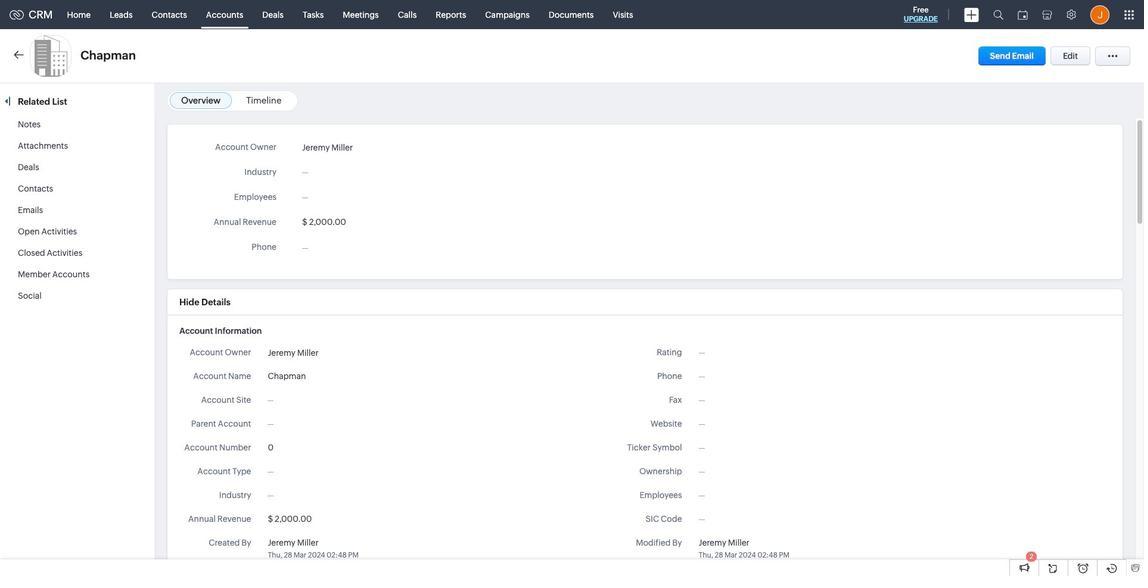 Task type: vqa. For each thing, say whether or not it's contained in the screenshot.
field at the left top of the page
no



Task type: locate. For each thing, give the bounding box(es) containing it.
logo image
[[10, 10, 24, 19]]

create menu image
[[964, 7, 979, 22]]

profile image
[[1091, 5, 1110, 24]]



Task type: describe. For each thing, give the bounding box(es) containing it.
create menu element
[[957, 0, 986, 29]]

search element
[[986, 0, 1011, 29]]

calendar image
[[1018, 10, 1028, 19]]

search image
[[993, 10, 1004, 20]]

profile element
[[1083, 0, 1117, 29]]



